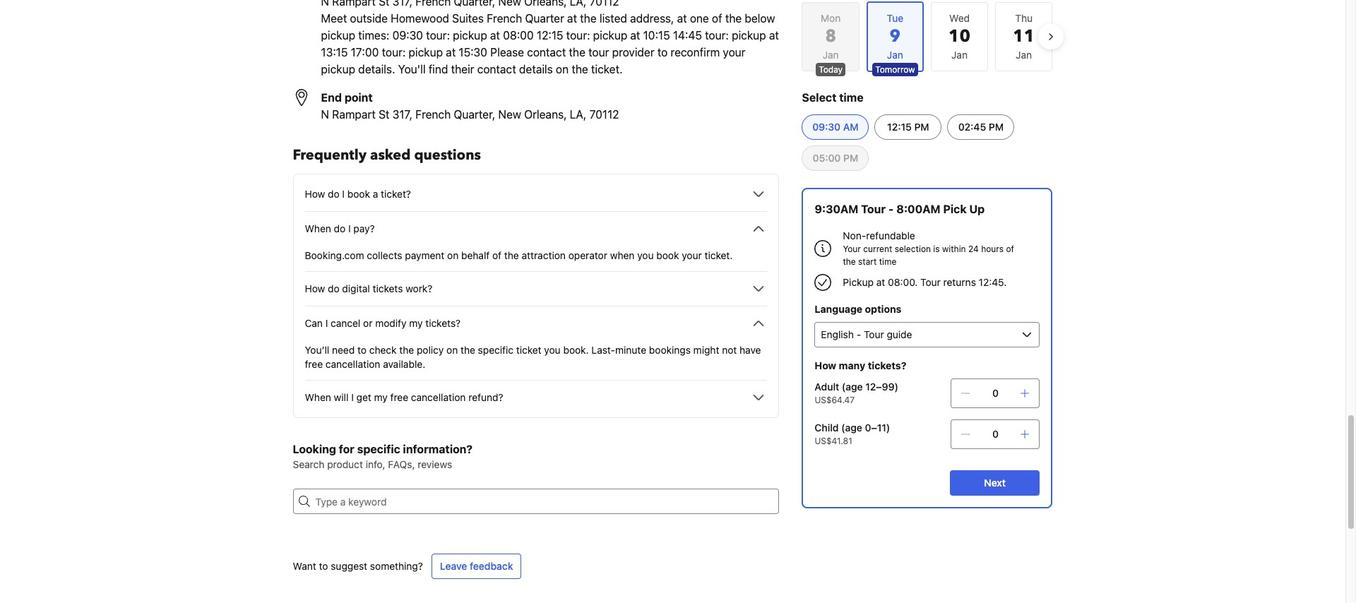 Task type: vqa. For each thing, say whether or not it's contained in the screenshot.
2 in the Complete 5 bookings to unlock Genius Level 2
no



Task type: describe. For each thing, give the bounding box(es) containing it.
24
[[968, 244, 979, 254]]

at up provider
[[630, 29, 640, 42]]

at right quarter
[[567, 12, 577, 25]]

10:15
[[643, 29, 670, 42]]

meet
[[321, 12, 347, 25]]

when will i get my free cancellation refund? button
[[305, 389, 767, 406]]

the up available.
[[399, 344, 414, 356]]

non-
[[843, 230, 866, 242]]

the inside non-refundable your current selection is within 24 hours of the start time
[[843, 256, 856, 267]]

attraction
[[522, 249, 566, 261]]

09:30 am
[[812, 121, 859, 133]]

1 vertical spatial on
[[447, 249, 459, 261]]

how do i book a ticket?
[[305, 188, 411, 200]]

for
[[339, 443, 354, 456]]

14:45
[[673, 29, 702, 42]]

pickup
[[843, 276, 874, 288]]

05:00 pm
[[813, 152, 858, 164]]

need
[[332, 344, 355, 356]]

next
[[984, 477, 1006, 489]]

or
[[363, 317, 373, 329]]

at down 'below'
[[769, 29, 779, 42]]

317,
[[392, 108, 413, 121]]

today
[[819, 64, 843, 75]]

current
[[863, 244, 892, 254]]

tour: up details. on the left of the page
[[382, 46, 406, 59]]

bookings
[[649, 344, 691, 356]]

0 vertical spatial my
[[409, 317, 423, 329]]

of inside non-refundable your current selection is within 24 hours of the start time
[[1006, 244, 1014, 254]]

orleans,
[[524, 108, 567, 121]]

us$41.81
[[815, 436, 852, 446]]

hours
[[981, 244, 1004, 254]]

tour
[[588, 46, 609, 59]]

faqs,
[[388, 458, 415, 470]]

frequently
[[293, 146, 367, 165]]

the left attraction
[[504, 249, 519, 261]]

leave feedback
[[440, 560, 513, 572]]

0 horizontal spatial tour
[[861, 203, 886, 215]]

last-
[[592, 344, 615, 356]]

12:15 pm
[[887, 121, 929, 133]]

search
[[293, 458, 325, 470]]

start
[[858, 256, 877, 267]]

specific inside you'll need to check the policy on the specific ticket you book. last-minute bookings might not have free cancellation available.
[[478, 344, 514, 356]]

a
[[373, 188, 378, 200]]

end
[[321, 91, 342, 104]]

Type a keyword field
[[310, 489, 779, 514]]

0–11)
[[865, 422, 890, 434]]

times:
[[358, 29, 389, 42]]

12:15 inside the meet outside homewood suites french quarter at the listed address, at one of the below pickup times:  09:30 tour: pickup at 08:00   12:15 tour: pickup at 10:15   14:45 tour: pickup at 13:15   17:00 tour: pickup at 15:30     please contact the tour provider to reconfirm your pickup details. you'll find their contact details on the ticket.
[[537, 29, 563, 42]]

0 horizontal spatial to
[[319, 560, 328, 572]]

you for when
[[637, 249, 654, 261]]

you for ticket
[[544, 344, 561, 356]]

how for how many tickets?
[[815, 360, 836, 372]]

reviews
[[418, 458, 452, 470]]

when will i get my free cancellation refund?
[[305, 391, 503, 403]]

0 for child (age 0–11)
[[992, 428, 999, 440]]

the left "listed"
[[580, 12, 597, 25]]

quarter
[[525, 12, 564, 25]]

is
[[933, 244, 940, 254]]

up
[[969, 203, 985, 215]]

french inside end point n rampart st 317, french quarter, new orleans, la, 70112
[[415, 108, 451, 121]]

details.
[[358, 63, 395, 76]]

i for get
[[351, 391, 354, 403]]

do for tickets
[[328, 283, 339, 295]]

booking.com
[[305, 249, 364, 261]]

collects
[[367, 249, 402, 261]]

might
[[693, 344, 719, 356]]

product
[[327, 458, 363, 470]]

how do digital tickets work?
[[305, 283, 433, 295]]

digital
[[342, 283, 370, 295]]

french inside the meet outside homewood suites french quarter at the listed address, at one of the below pickup times:  09:30 tour: pickup at 08:00   12:15 tour: pickup at 10:15   14:45 tour: pickup at 13:15   17:00 tour: pickup at 15:30     please contact the tour provider to reconfirm your pickup details. you'll find their contact details on the ticket.
[[487, 12, 522, 25]]

1 vertical spatial 12:15
[[887, 121, 912, 133]]

child (age 0–11) us$41.81
[[815, 422, 890, 446]]

one
[[690, 12, 709, 25]]

at up their
[[446, 46, 456, 59]]

free inside dropdown button
[[390, 391, 408, 403]]

ticket?
[[381, 188, 411, 200]]

jan for 10
[[951, 49, 968, 61]]

asked
[[370, 146, 411, 165]]

(age for 12–99)
[[842, 381, 863, 393]]

can i cancel or modify my tickets?
[[305, 317, 461, 329]]

the right policy
[[461, 344, 475, 356]]

minute
[[615, 344, 646, 356]]

mon
[[821, 12, 841, 24]]

within
[[942, 244, 966, 254]]

on inside you'll need to check the policy on the specific ticket you book. last-minute bookings might not have free cancellation available.
[[446, 344, 458, 356]]

at left 08:00.
[[876, 276, 885, 288]]

pickup up find
[[409, 46, 443, 59]]

thu 11 jan
[[1013, 12, 1035, 61]]

available.
[[383, 358, 425, 370]]

thu
[[1015, 12, 1033, 24]]

1 vertical spatial your
[[682, 249, 702, 261]]

02:45
[[958, 121, 986, 133]]

cancel
[[331, 317, 360, 329]]

mon 8 jan today
[[819, 12, 843, 75]]

tickets? inside dropdown button
[[425, 317, 461, 329]]

time inside non-refundable your current selection is within 24 hours of the start time
[[879, 256, 897, 267]]

la,
[[570, 108, 587, 121]]

1 vertical spatial contact
[[477, 63, 516, 76]]

the left 'below'
[[725, 12, 742, 25]]

0 for adult (age 12–99)
[[992, 387, 999, 399]]

book inside dropdown button
[[347, 188, 370, 200]]

you'll
[[305, 344, 329, 356]]

pay?
[[353, 222, 375, 235]]

next button
[[950, 470, 1040, 496]]

to inside you'll need to check the policy on the specific ticket you book. last-minute bookings might not have free cancellation available.
[[357, 344, 367, 356]]

i for pay?
[[348, 222, 351, 235]]

outside
[[350, 12, 388, 25]]

pm for 02:45 pm
[[989, 121, 1004, 133]]

0 horizontal spatial my
[[374, 391, 388, 403]]

when for when will i get my free cancellation refund?
[[305, 391, 331, 403]]

your
[[843, 244, 861, 254]]

end point n rampart st 317, french quarter, new orleans, la, 70112
[[321, 91, 619, 121]]

how for how do i book a ticket?
[[305, 188, 325, 200]]

at up the please
[[490, 29, 500, 42]]

ticket. inside the meet outside homewood suites french quarter at the listed address, at one of the below pickup times:  09:30 tour: pickup at 08:00   12:15 tour: pickup at 10:15   14:45 tour: pickup at 13:15   17:00 tour: pickup at 15:30     please contact the tour provider to reconfirm your pickup details. you'll find their contact details on the ticket.
[[591, 63, 623, 76]]

check
[[369, 344, 397, 356]]

specific inside looking for specific information? search product info, faqs, reviews
[[357, 443, 400, 456]]

do for pay?
[[334, 222, 346, 235]]

11
[[1013, 25, 1035, 48]]

8:00am
[[896, 203, 941, 215]]

returns
[[943, 276, 976, 288]]

of inside the meet outside homewood suites french quarter at the listed address, at one of the below pickup times:  09:30 tour: pickup at 08:00   12:15 tour: pickup at 10:15   14:45 tour: pickup at 13:15   17:00 tour: pickup at 15:30     please contact the tour provider to reconfirm your pickup details. you'll find their contact details on the ticket.
[[712, 12, 722, 25]]

work?
[[406, 283, 433, 295]]

at left one
[[677, 12, 687, 25]]



Task type: locate. For each thing, give the bounding box(es) containing it.
1 vertical spatial time
[[879, 256, 897, 267]]

1 horizontal spatial to
[[357, 344, 367, 356]]

1 when from the top
[[305, 222, 331, 235]]

(age inside the child (age 0–11) us$41.81
[[841, 422, 862, 434]]

2 vertical spatial to
[[319, 560, 328, 572]]

0 horizontal spatial book
[[347, 188, 370, 200]]

0 vertical spatial 0
[[992, 387, 999, 399]]

1 horizontal spatial you
[[637, 249, 654, 261]]

1 horizontal spatial my
[[409, 317, 423, 329]]

feedback
[[470, 560, 513, 572]]

ticket
[[516, 344, 541, 356]]

1 horizontal spatial book
[[656, 249, 679, 261]]

want to suggest something?
[[293, 560, 423, 572]]

1 horizontal spatial ticket.
[[705, 249, 733, 261]]

your inside the meet outside homewood suites french quarter at the listed address, at one of the below pickup times:  09:30 tour: pickup at 08:00   12:15 tour: pickup at 10:15   14:45 tour: pickup at 13:15   17:00 tour: pickup at 15:30     please contact the tour provider to reconfirm your pickup details. you'll find their contact details on the ticket.
[[723, 46, 746, 59]]

cancellation inside dropdown button
[[411, 391, 466, 403]]

8
[[825, 25, 836, 48]]

when for when do i pay?
[[305, 222, 331, 235]]

1 horizontal spatial tour
[[920, 276, 941, 288]]

tour right 08:00.
[[920, 276, 941, 288]]

select time
[[802, 91, 864, 104]]

you
[[637, 249, 654, 261], [544, 344, 561, 356]]

09:30 inside the meet outside homewood suites french quarter at the listed address, at one of the below pickup times:  09:30 tour: pickup at 08:00   12:15 tour: pickup at 10:15   14:45 tour: pickup at 13:15   17:00 tour: pickup at 15:30     please contact the tour provider to reconfirm your pickup details. you'll find their contact details on the ticket.
[[392, 29, 423, 42]]

1 vertical spatial how
[[305, 283, 325, 295]]

12:15 down quarter
[[537, 29, 563, 42]]

pm for 12:15 pm
[[914, 121, 929, 133]]

i right will
[[351, 391, 354, 403]]

us$64.47
[[815, 395, 855, 405]]

free down available.
[[390, 391, 408, 403]]

1 horizontal spatial tickets?
[[868, 360, 906, 372]]

tour left -
[[861, 203, 886, 215]]

n
[[321, 108, 329, 121]]

tour: down one
[[705, 29, 729, 42]]

2 0 from the top
[[992, 428, 999, 440]]

you inside you'll need to check the policy on the specific ticket you book. last-minute bookings might not have free cancellation available.
[[544, 344, 561, 356]]

frequently asked questions
[[293, 146, 481, 165]]

their
[[451, 63, 474, 76]]

1 horizontal spatial french
[[487, 12, 522, 25]]

french up 08:00
[[487, 12, 522, 25]]

can i cancel or modify my tickets? button
[[305, 315, 767, 332]]

to right want
[[319, 560, 328, 572]]

0 horizontal spatial specific
[[357, 443, 400, 456]]

10
[[949, 25, 971, 48]]

get
[[356, 391, 371, 403]]

region
[[791, 0, 1064, 78]]

13:15
[[321, 46, 348, 59]]

i left a
[[342, 188, 345, 200]]

pm
[[914, 121, 929, 133], [989, 121, 1004, 133], [843, 152, 858, 164]]

1 horizontal spatial of
[[712, 12, 722, 25]]

do inside how do i book a ticket? dropdown button
[[328, 188, 339, 200]]

0 horizontal spatial pm
[[843, 152, 858, 164]]

when do i pay?
[[305, 222, 375, 235]]

you'll
[[398, 63, 426, 76]]

1 vertical spatial cancellation
[[411, 391, 466, 403]]

how inside how do i book a ticket? dropdown button
[[305, 188, 325, 200]]

pm right 05:00
[[843, 152, 858, 164]]

jan down 10
[[951, 49, 968, 61]]

on right details at the top left
[[556, 63, 569, 76]]

please
[[490, 46, 524, 59]]

time up the am
[[839, 91, 864, 104]]

of right one
[[712, 12, 722, 25]]

do left digital
[[328, 283, 339, 295]]

0 horizontal spatial french
[[415, 108, 451, 121]]

pickup down "listed"
[[593, 29, 627, 42]]

jan inside mon 8 jan today
[[823, 49, 839, 61]]

looking
[[293, 443, 336, 456]]

2 jan from the left
[[951, 49, 968, 61]]

1 horizontal spatial cancellation
[[411, 391, 466, 403]]

09:30 down homewood
[[392, 29, 423, 42]]

0 vertical spatial ticket.
[[591, 63, 623, 76]]

tickets? up the 12–99)
[[868, 360, 906, 372]]

0 vertical spatial free
[[305, 358, 323, 370]]

0 vertical spatial your
[[723, 46, 746, 59]]

region containing 8
[[791, 0, 1064, 78]]

to right need
[[357, 344, 367, 356]]

0 vertical spatial when
[[305, 222, 331, 235]]

on right policy
[[446, 344, 458, 356]]

1 vertical spatial (age
[[841, 422, 862, 434]]

1 horizontal spatial 12:15
[[887, 121, 912, 133]]

rampart
[[332, 108, 376, 121]]

0 horizontal spatial jan
[[823, 49, 839, 61]]

1 vertical spatial 09:30
[[812, 121, 841, 133]]

2 vertical spatial on
[[446, 344, 458, 356]]

how up adult
[[815, 360, 836, 372]]

2 horizontal spatial jan
[[1016, 49, 1032, 61]]

1 (age from the top
[[842, 381, 863, 393]]

1 horizontal spatial pm
[[914, 121, 929, 133]]

you right when
[[637, 249, 654, 261]]

0 horizontal spatial free
[[305, 358, 323, 370]]

1 vertical spatial do
[[334, 222, 346, 235]]

provider
[[612, 46, 654, 59]]

0 horizontal spatial you
[[544, 344, 561, 356]]

the
[[580, 12, 597, 25], [725, 12, 742, 25], [569, 46, 586, 59], [572, 63, 588, 76], [504, 249, 519, 261], [843, 256, 856, 267], [399, 344, 414, 356], [461, 344, 475, 356]]

address,
[[630, 12, 674, 25]]

time down current
[[879, 256, 897, 267]]

0 vertical spatial tour
[[861, 203, 886, 215]]

i left 'pay?' at the left top of the page
[[348, 222, 351, 235]]

book left a
[[347, 188, 370, 200]]

your right when
[[682, 249, 702, 261]]

pickup up 13:15
[[321, 29, 355, 42]]

the down your
[[843, 256, 856, 267]]

08:00
[[503, 29, 534, 42]]

how many tickets?
[[815, 360, 906, 372]]

how for how do digital tickets work?
[[305, 283, 325, 295]]

your
[[723, 46, 746, 59], [682, 249, 702, 261]]

st
[[379, 108, 390, 121]]

jan inside thu 11 jan
[[1016, 49, 1032, 61]]

1 0 from the top
[[992, 387, 999, 399]]

jan for 8
[[823, 49, 839, 61]]

operator
[[568, 249, 607, 261]]

free down you'll
[[305, 358, 323, 370]]

0 vertical spatial cancellation
[[326, 358, 380, 370]]

do for book
[[328, 188, 339, 200]]

book
[[347, 188, 370, 200], [656, 249, 679, 261]]

i for book
[[342, 188, 345, 200]]

0 horizontal spatial cancellation
[[326, 358, 380, 370]]

1 vertical spatial book
[[656, 249, 679, 261]]

how do i book a ticket? button
[[305, 186, 767, 203]]

2 vertical spatial how
[[815, 360, 836, 372]]

when
[[610, 249, 635, 261]]

0 vertical spatial to
[[657, 46, 668, 59]]

will
[[334, 391, 349, 403]]

1 vertical spatial ticket.
[[705, 249, 733, 261]]

0 vertical spatial contact
[[527, 46, 566, 59]]

0 vertical spatial book
[[347, 188, 370, 200]]

jan down 11
[[1016, 49, 1032, 61]]

select
[[802, 91, 837, 104]]

pickup down suites
[[453, 29, 487, 42]]

(age inside adult (age 12–99) us$64.47
[[842, 381, 863, 393]]

1 horizontal spatial specific
[[478, 344, 514, 356]]

how up can
[[305, 283, 325, 295]]

french right 317,
[[415, 108, 451, 121]]

meet outside homewood suites french quarter at the listed address, at one of the below pickup times:  09:30 tour: pickup at 08:00   12:15 tour: pickup at 10:15   14:45 tour: pickup at 13:15   17:00 tour: pickup at 15:30     please contact the tour provider to reconfirm your pickup details. you'll find their contact details on the ticket.
[[321, 12, 779, 76]]

you'll need to check the policy on the specific ticket you book. last-minute bookings might not have free cancellation available.
[[305, 344, 761, 370]]

0 horizontal spatial time
[[839, 91, 864, 104]]

of right behalf
[[492, 249, 502, 261]]

questions
[[414, 146, 481, 165]]

1 jan from the left
[[823, 49, 839, 61]]

1 vertical spatial tickets?
[[868, 360, 906, 372]]

-
[[888, 203, 894, 215]]

05:00
[[813, 152, 841, 164]]

specific up info,
[[357, 443, 400, 456]]

booking.com collects payment on behalf of the attraction operator when you book your ticket.
[[305, 249, 733, 261]]

0 horizontal spatial 12:15
[[537, 29, 563, 42]]

2 horizontal spatial pm
[[989, 121, 1004, 133]]

something?
[[370, 560, 423, 572]]

0 vertical spatial 09:30
[[392, 29, 423, 42]]

09:30 left the am
[[812, 121, 841, 133]]

to inside the meet outside homewood suites french quarter at the listed address, at one of the below pickup times:  09:30 tour: pickup at 08:00   12:15 tour: pickup at 10:15   14:45 tour: pickup at 13:15   17:00 tour: pickup at 15:30     please contact the tour provider to reconfirm your pickup details. you'll find their contact details on the ticket.
[[657, 46, 668, 59]]

of right hours
[[1006, 244, 1014, 254]]

1 horizontal spatial free
[[390, 391, 408, 403]]

the left tour
[[569, 46, 586, 59]]

cancellation left refund?
[[411, 391, 466, 403]]

have
[[740, 344, 761, 356]]

pm right the 02:45
[[989, 121, 1004, 133]]

2 horizontal spatial to
[[657, 46, 668, 59]]

0 vertical spatial french
[[487, 12, 522, 25]]

contact up details at the top left
[[527, 46, 566, 59]]

0 vertical spatial on
[[556, 63, 569, 76]]

you right ticket
[[544, 344, 561, 356]]

do inside "when do i pay?" dropdown button
[[334, 222, 346, 235]]

2 horizontal spatial of
[[1006, 244, 1014, 254]]

jan for 11
[[1016, 49, 1032, 61]]

17:00
[[351, 46, 379, 59]]

12–99)
[[865, 381, 899, 393]]

not
[[722, 344, 737, 356]]

cancellation down need
[[326, 358, 380, 370]]

when left will
[[305, 391, 331, 403]]

leave feedback button
[[431, 554, 522, 579]]

0 vertical spatial do
[[328, 188, 339, 200]]

0 horizontal spatial your
[[682, 249, 702, 261]]

0 horizontal spatial ticket.
[[591, 63, 623, 76]]

your right reconfirm at the top
[[723, 46, 746, 59]]

jan up today
[[823, 49, 839, 61]]

specific left ticket
[[478, 344, 514, 356]]

my right 'get'
[[374, 391, 388, 403]]

0 vertical spatial specific
[[478, 344, 514, 356]]

0 horizontal spatial tickets?
[[425, 317, 461, 329]]

ticket.
[[591, 63, 623, 76], [705, 249, 733, 261]]

(age down many at the bottom of page
[[842, 381, 863, 393]]

0 vertical spatial tickets?
[[425, 317, 461, 329]]

(age for 0–11)
[[841, 422, 862, 434]]

pm for 05:00 pm
[[843, 152, 858, 164]]

how do digital tickets work? button
[[305, 280, 767, 297]]

to down 10:15
[[657, 46, 668, 59]]

want
[[293, 560, 316, 572]]

0 vertical spatial how
[[305, 188, 325, 200]]

1 vertical spatial my
[[374, 391, 388, 403]]

tour: down homewood
[[426, 29, 450, 42]]

how inside how do digital tickets work? dropdown button
[[305, 283, 325, 295]]

details
[[519, 63, 553, 76]]

do up the when do i pay?
[[328, 188, 339, 200]]

cancellation inside you'll need to check the policy on the specific ticket you book. last-minute bookings might not have free cancellation available.
[[326, 358, 380, 370]]

1 horizontal spatial contact
[[527, 46, 566, 59]]

do inside how do digital tickets work? dropdown button
[[328, 283, 339, 295]]

1 horizontal spatial time
[[879, 256, 897, 267]]

1 horizontal spatial 09:30
[[812, 121, 841, 133]]

specific
[[478, 344, 514, 356], [357, 443, 400, 456]]

when up the booking.com
[[305, 222, 331, 235]]

3 jan from the left
[[1016, 49, 1032, 61]]

point
[[345, 91, 373, 104]]

the right details at the top left
[[572, 63, 588, 76]]

1 vertical spatial free
[[390, 391, 408, 403]]

0 horizontal spatial of
[[492, 249, 502, 261]]

2 vertical spatial do
[[328, 283, 339, 295]]

how down frequently
[[305, 188, 325, 200]]

12:15 right the am
[[887, 121, 912, 133]]

12:45.
[[979, 276, 1007, 288]]

1 vertical spatial you
[[544, 344, 561, 356]]

1 vertical spatial when
[[305, 391, 331, 403]]

suggest
[[331, 560, 367, 572]]

tour:
[[426, 29, 450, 42], [566, 29, 590, 42], [705, 29, 729, 42], [382, 46, 406, 59]]

when
[[305, 222, 331, 235], [305, 391, 331, 403]]

pm left the 02:45
[[914, 121, 929, 133]]

modify
[[375, 317, 406, 329]]

book.
[[563, 344, 589, 356]]

1 vertical spatial tour
[[920, 276, 941, 288]]

pickup down 'below'
[[732, 29, 766, 42]]

08:00.
[[888, 276, 918, 288]]

policy
[[417, 344, 444, 356]]

1 horizontal spatial jan
[[951, 49, 968, 61]]

(age up us$41.81
[[841, 422, 862, 434]]

0 vertical spatial time
[[839, 91, 864, 104]]

2 (age from the top
[[841, 422, 862, 434]]

tickets? up policy
[[425, 317, 461, 329]]

pickup at 08:00. tour returns 12:45.
[[843, 276, 1007, 288]]

1 vertical spatial to
[[357, 344, 367, 356]]

on inside the meet outside homewood suites french quarter at the listed address, at one of the below pickup times:  09:30 tour: pickup at 08:00   12:15 tour: pickup at 10:15   14:45 tour: pickup at 13:15   17:00 tour: pickup at 15:30     please contact the tour provider to reconfirm your pickup details. you'll find their contact details on the ticket.
[[556, 63, 569, 76]]

0
[[992, 387, 999, 399], [992, 428, 999, 440]]

contact
[[527, 46, 566, 59], [477, 63, 516, 76]]

contact down the please
[[477, 63, 516, 76]]

02:45 pm
[[958, 121, 1004, 133]]

on left behalf
[[447, 249, 459, 261]]

1 vertical spatial 0
[[992, 428, 999, 440]]

9:30am
[[815, 203, 859, 215]]

1 vertical spatial french
[[415, 108, 451, 121]]

0 vertical spatial you
[[637, 249, 654, 261]]

tickets?
[[425, 317, 461, 329], [868, 360, 906, 372]]

tour: up tour
[[566, 29, 590, 42]]

payment
[[405, 249, 445, 261]]

homewood
[[391, 12, 449, 25]]

1 horizontal spatial your
[[723, 46, 746, 59]]

0 horizontal spatial 09:30
[[392, 29, 423, 42]]

0 vertical spatial 12:15
[[537, 29, 563, 42]]

pickup down 13:15
[[321, 63, 355, 76]]

do left 'pay?' at the left top of the page
[[334, 222, 346, 235]]

15:30
[[459, 46, 487, 59]]

book right when
[[656, 249, 679, 261]]

1 vertical spatial specific
[[357, 443, 400, 456]]

behalf
[[461, 249, 490, 261]]

0 horizontal spatial contact
[[477, 63, 516, 76]]

free inside you'll need to check the policy on the specific ticket you book. last-minute bookings might not have free cancellation available.
[[305, 358, 323, 370]]

2 when from the top
[[305, 391, 331, 403]]

0 vertical spatial (age
[[842, 381, 863, 393]]

my right modify
[[409, 317, 423, 329]]

jan inside the wed 10 jan
[[951, 49, 968, 61]]

info,
[[366, 458, 385, 470]]

language
[[815, 303, 863, 315]]

i right can
[[325, 317, 328, 329]]

my
[[409, 317, 423, 329], [374, 391, 388, 403]]

many
[[839, 360, 865, 372]]

do
[[328, 188, 339, 200], [334, 222, 346, 235], [328, 283, 339, 295]]



